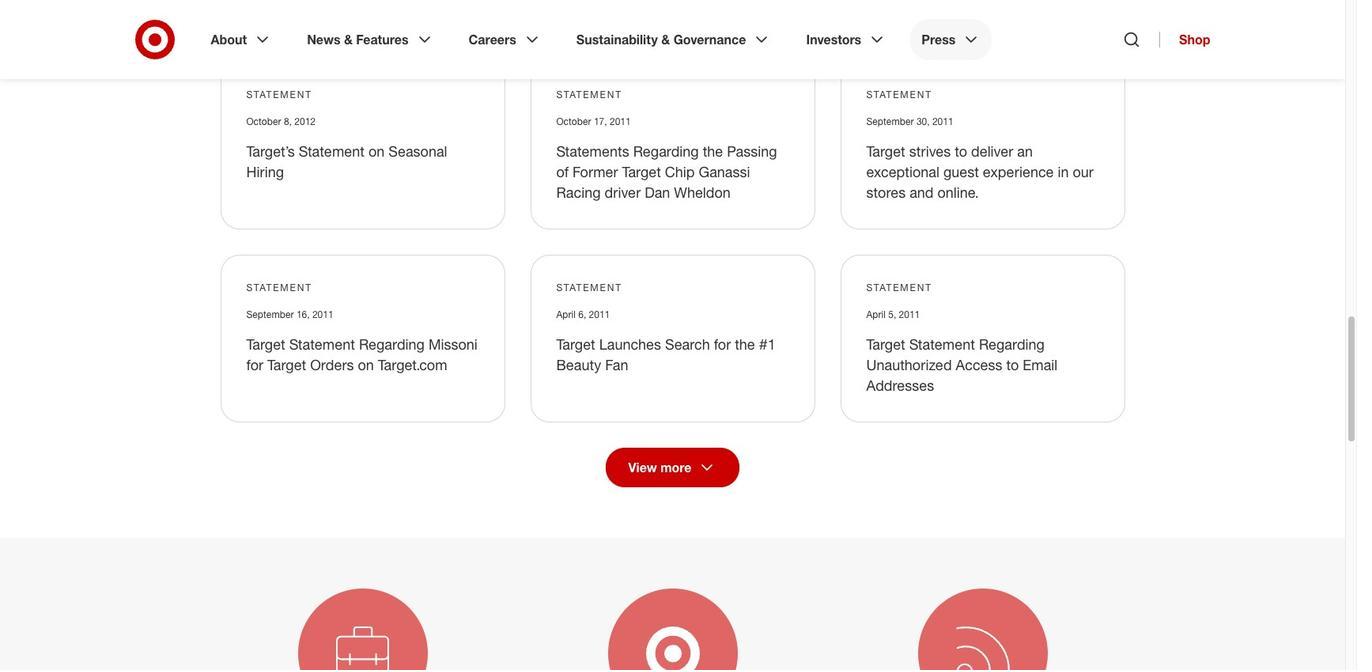 Task type: locate. For each thing, give the bounding box(es) containing it.
statements
[[557, 142, 630, 160]]

target up the exceptional
[[867, 142, 906, 160]]

stores
[[867, 183, 906, 201]]

17,
[[594, 115, 607, 127]]

investors link
[[796, 19, 898, 60]]

about
[[211, 32, 247, 47]]

2 april from the left
[[867, 308, 886, 320]]

target launches search for the #1 beauty fan
[[557, 335, 776, 373]]

to up the guest
[[955, 142, 968, 160]]

regarding inside target statement regarding missoni for target orders on target.com
[[359, 335, 425, 353]]

statement for target statement regarding missoni for target orders on target.com
[[246, 281, 312, 293]]

ganassi
[[699, 163, 750, 180]]

the
[[703, 142, 723, 160], [735, 335, 755, 353]]

sustainability & governance
[[577, 32, 746, 47]]

september left 16,
[[246, 308, 294, 320]]

statement up october 17, 2011
[[557, 88, 623, 100]]

september 30, 2011
[[867, 115, 954, 127]]

statement up september 16, 2011 at the left top of page
[[246, 281, 312, 293]]

press
[[922, 32, 956, 47]]

for
[[714, 335, 731, 353], [246, 356, 263, 373]]

target up beauty
[[557, 335, 596, 353]]

regarding up target.com
[[359, 335, 425, 353]]

2011 right 6,
[[589, 308, 610, 320]]

2 october from the left
[[557, 115, 592, 127]]

0 vertical spatial for
[[714, 335, 731, 353]]

september left 30,
[[867, 115, 914, 127]]

target inside 'target strives to deliver an exceptional guest experience in our stores and online.'
[[867, 142, 906, 160]]

2011 for experience
[[933, 115, 954, 127]]

april left 5,
[[867, 308, 886, 320]]

target statement regarding unauthorized access to email addresses link
[[867, 335, 1058, 394]]

5,
[[889, 308, 897, 320]]

for right search
[[714, 335, 731, 353]]

target up dan
[[622, 163, 661, 180]]

& for news
[[344, 32, 353, 47]]

0 horizontal spatial regarding
[[359, 335, 425, 353]]

statement
[[246, 88, 312, 100], [557, 88, 623, 100], [867, 88, 933, 100], [299, 142, 365, 160], [246, 281, 312, 293], [557, 281, 623, 293], [867, 281, 933, 293], [289, 335, 355, 353], [910, 335, 976, 353]]

1 vertical spatial for
[[246, 356, 263, 373]]

statements regarding the passing of former target chip ganassi racing driver dan wheldon
[[557, 142, 777, 201]]

view
[[629, 459, 657, 475]]

1 vertical spatial on
[[358, 356, 374, 373]]

careers
[[469, 32, 517, 47]]

seasonal
[[389, 142, 448, 160]]

&
[[344, 32, 353, 47], [662, 32, 670, 47]]

addresses
[[867, 376, 935, 394]]

2 & from the left
[[662, 32, 670, 47]]

news & features
[[307, 32, 409, 47]]

more
[[661, 459, 692, 475]]

statement up orders
[[289, 335, 355, 353]]

online.
[[938, 183, 979, 201]]

regarding up chip
[[634, 142, 699, 160]]

1 horizontal spatial regarding
[[634, 142, 699, 160]]

1 horizontal spatial october
[[557, 115, 592, 127]]

september for statement
[[246, 308, 294, 320]]

2 horizontal spatial regarding
[[979, 335, 1045, 353]]

news
[[307, 32, 341, 47]]

dan
[[645, 183, 670, 201]]

1 vertical spatial to
[[1007, 356, 1019, 373]]

on right orders
[[358, 356, 374, 373]]

1 vertical spatial the
[[735, 335, 755, 353]]

april left 6,
[[557, 308, 576, 320]]

september
[[867, 115, 914, 127], [246, 308, 294, 320]]

on left seasonal
[[369, 142, 385, 160]]

september for strives
[[867, 115, 914, 127]]

target's
[[246, 142, 295, 160]]

to
[[955, 142, 968, 160], [1007, 356, 1019, 373]]

statement up the april 5, 2011
[[867, 281, 933, 293]]

& inside 'link'
[[344, 32, 353, 47]]

statements regarding the passing of former target chip ganassi racing driver dan wheldon link
[[557, 142, 777, 201]]

careers link
[[458, 19, 553, 60]]

governance
[[674, 32, 746, 47]]

0 horizontal spatial to
[[955, 142, 968, 160]]

target for target launches search for the #1 beauty fan
[[557, 335, 596, 353]]

& left governance
[[662, 32, 670, 47]]

statement up september 30, 2011
[[867, 88, 933, 100]]

strives
[[910, 142, 951, 160]]

regarding inside the target statement regarding unauthorized access to email addresses
[[979, 335, 1045, 353]]

1 april from the left
[[557, 308, 576, 320]]

1 & from the left
[[344, 32, 353, 47]]

unauthorized
[[867, 356, 952, 373]]

target statement regarding missoni for target orders on target.com
[[246, 335, 478, 373]]

target's statement on seasonal hiring
[[246, 142, 448, 180]]

on
[[369, 142, 385, 160], [358, 356, 374, 373]]

2011 right 5,
[[899, 308, 920, 320]]

0 horizontal spatial for
[[246, 356, 263, 373]]

target inside the target statement regarding unauthorized access to email addresses
[[867, 335, 906, 353]]

2011 right 16,
[[312, 308, 334, 320]]

april
[[557, 308, 576, 320], [867, 308, 886, 320]]

0 vertical spatial september
[[867, 115, 914, 127]]

october
[[246, 115, 281, 127], [557, 115, 592, 127]]

regarding up email
[[979, 335, 1045, 353]]

0 horizontal spatial september
[[246, 308, 294, 320]]

april 5, 2011
[[867, 308, 920, 320]]

to left email
[[1007, 356, 1019, 373]]

passing
[[727, 142, 777, 160]]

target
[[867, 142, 906, 160], [622, 163, 661, 180], [246, 335, 285, 353], [557, 335, 596, 353], [867, 335, 906, 353], [267, 356, 306, 373]]

2012
[[295, 115, 316, 127]]

target's statement on seasonal hiring link
[[246, 142, 448, 180]]

1 horizontal spatial for
[[714, 335, 731, 353]]

for down september 16, 2011 at the left top of page
[[246, 356, 263, 373]]

0 horizontal spatial april
[[557, 308, 576, 320]]

2011
[[610, 115, 631, 127], [933, 115, 954, 127], [312, 308, 334, 320], [589, 308, 610, 320], [899, 308, 920, 320]]

1 horizontal spatial the
[[735, 335, 755, 353]]

1 horizontal spatial &
[[662, 32, 670, 47]]

1 horizontal spatial to
[[1007, 356, 1019, 373]]

on inside the target's statement on seasonal hiring
[[369, 142, 385, 160]]

16,
[[297, 308, 310, 320]]

target inside target launches search for the #1 beauty fan
[[557, 335, 596, 353]]

0 vertical spatial the
[[703, 142, 723, 160]]

target down september 16, 2011 at the left top of page
[[246, 335, 285, 353]]

october left 17,
[[557, 115, 592, 127]]

regarding
[[634, 142, 699, 160], [359, 335, 425, 353], [979, 335, 1045, 353]]

0 horizontal spatial the
[[703, 142, 723, 160]]

2011 right 30,
[[933, 115, 954, 127]]

1 vertical spatial september
[[246, 308, 294, 320]]

october 8, 2012
[[246, 115, 316, 127]]

1 october from the left
[[246, 115, 281, 127]]

launches
[[600, 335, 661, 353]]

april for target launches search for the #1 beauty fan
[[557, 308, 576, 320]]

target for target strives to deliver an exceptional guest experience in our stores and online.
[[867, 142, 906, 160]]

0 horizontal spatial october
[[246, 115, 281, 127]]

30,
[[917, 115, 930, 127]]

statement up october 8, 2012
[[246, 88, 312, 100]]

orders
[[310, 356, 354, 373]]

#1
[[759, 335, 776, 353]]

of
[[557, 163, 569, 180]]

statement up the april 6, 2011
[[557, 281, 623, 293]]

racing
[[557, 183, 601, 201]]

the left #1
[[735, 335, 755, 353]]

the up "ganassi"
[[703, 142, 723, 160]]

target inside statements regarding the passing of former target chip ganassi racing driver dan wheldon
[[622, 163, 661, 180]]

0 vertical spatial to
[[955, 142, 968, 160]]

statement up unauthorized
[[910, 335, 976, 353]]

october left the 8, at the left of the page
[[246, 115, 281, 127]]

statement down the 2012
[[299, 142, 365, 160]]

target down 5,
[[867, 335, 906, 353]]

news & features link
[[296, 19, 445, 60]]

& right news
[[344, 32, 353, 47]]

target statement regarding unauthorized access to email addresses
[[867, 335, 1058, 394]]

september 16, 2011
[[246, 308, 334, 320]]

1 horizontal spatial april
[[867, 308, 886, 320]]

2011 right 17,
[[610, 115, 631, 127]]

statement inside the target statement regarding unauthorized access to email addresses
[[910, 335, 976, 353]]

and
[[910, 183, 934, 201]]

guest
[[944, 163, 979, 180]]

0 vertical spatial on
[[369, 142, 385, 160]]

1 horizontal spatial september
[[867, 115, 914, 127]]

0 horizontal spatial &
[[344, 32, 353, 47]]

beauty
[[557, 356, 602, 373]]

target strives to deliver an exceptional guest experience in our stores and online. link
[[867, 142, 1094, 201]]

target for target statement regarding unauthorized access to email addresses
[[867, 335, 906, 353]]

statement for statements regarding the passing of former target chip ganassi racing driver dan wheldon
[[557, 88, 623, 100]]

experience
[[983, 163, 1054, 180]]

on inside target statement regarding missoni for target orders on target.com
[[358, 356, 374, 373]]



Task type: vqa. For each thing, say whether or not it's contained in the screenshot.


Task type: describe. For each thing, give the bounding box(es) containing it.
to inside 'target strives to deliver an exceptional guest experience in our stores and online.'
[[955, 142, 968, 160]]

our
[[1073, 163, 1094, 180]]

october for statements
[[557, 115, 592, 127]]

email
[[1023, 356, 1058, 373]]

chip
[[665, 163, 695, 180]]

target statement regarding missoni for target orders on target.com link
[[246, 335, 478, 373]]

fan
[[605, 356, 629, 373]]

driver
[[605, 183, 641, 201]]

8,
[[284, 115, 292, 127]]

for inside target launches search for the #1 beauty fan
[[714, 335, 731, 353]]

october 17, 2011
[[557, 115, 631, 127]]

former
[[573, 163, 618, 180]]

target strives to deliver an exceptional guest experience in our stores and online.
[[867, 142, 1094, 201]]

sustainability & governance link
[[566, 19, 783, 60]]

wheldon
[[674, 183, 731, 201]]

an
[[1018, 142, 1033, 160]]

missoni
[[429, 335, 478, 353]]

target.com
[[378, 356, 447, 373]]

2011 for fan
[[589, 308, 610, 320]]

2011 for on
[[312, 308, 334, 320]]

6,
[[579, 308, 586, 320]]

shop link
[[1160, 32, 1211, 47]]

the inside target launches search for the #1 beauty fan
[[735, 335, 755, 353]]

search
[[665, 335, 710, 353]]

2011 for chip
[[610, 115, 631, 127]]

statement for target's statement on seasonal hiring
[[246, 88, 312, 100]]

sustainability
[[577, 32, 658, 47]]

target for target statement regarding missoni for target orders on target.com
[[246, 335, 285, 353]]

deliver
[[972, 142, 1014, 160]]

exceptional
[[867, 163, 940, 180]]

to inside the target statement regarding unauthorized access to email addresses
[[1007, 356, 1019, 373]]

for inside target statement regarding missoni for target orders on target.com
[[246, 356, 263, 373]]

statement for target strives to deliver an exceptional guest experience in our stores and online.
[[867, 88, 933, 100]]

investors
[[807, 32, 862, 47]]

statement inside target statement regarding missoni for target orders on target.com
[[289, 335, 355, 353]]

regarding for target statement regarding unauthorized access to email addresses
[[979, 335, 1045, 353]]

2011 for addresses
[[899, 308, 920, 320]]

october for target's
[[246, 115, 281, 127]]

target left orders
[[267, 356, 306, 373]]

regarding inside statements regarding the passing of former target chip ganassi racing driver dan wheldon
[[634, 142, 699, 160]]

& for sustainability
[[662, 32, 670, 47]]

view more
[[629, 459, 692, 475]]

regarding for target statement regarding missoni for target orders on target.com
[[359, 335, 425, 353]]

april for target statement regarding unauthorized access to email addresses
[[867, 308, 886, 320]]

about link
[[200, 19, 283, 60]]

access
[[956, 356, 1003, 373]]

hiring
[[246, 163, 284, 180]]

features
[[356, 32, 409, 47]]

in
[[1058, 163, 1069, 180]]

view more button
[[606, 448, 740, 487]]

april 6, 2011
[[557, 308, 610, 320]]

statement for target statement regarding unauthorized access to email addresses
[[867, 281, 933, 293]]

statement for target launches search for the #1 beauty fan
[[557, 281, 623, 293]]

shop
[[1180, 32, 1211, 47]]

statement inside the target's statement on seasonal hiring
[[299, 142, 365, 160]]

press link
[[911, 19, 992, 60]]

the inside statements regarding the passing of former target chip ganassi racing driver dan wheldon
[[703, 142, 723, 160]]

target launches search for the #1 beauty fan link
[[557, 335, 776, 373]]



